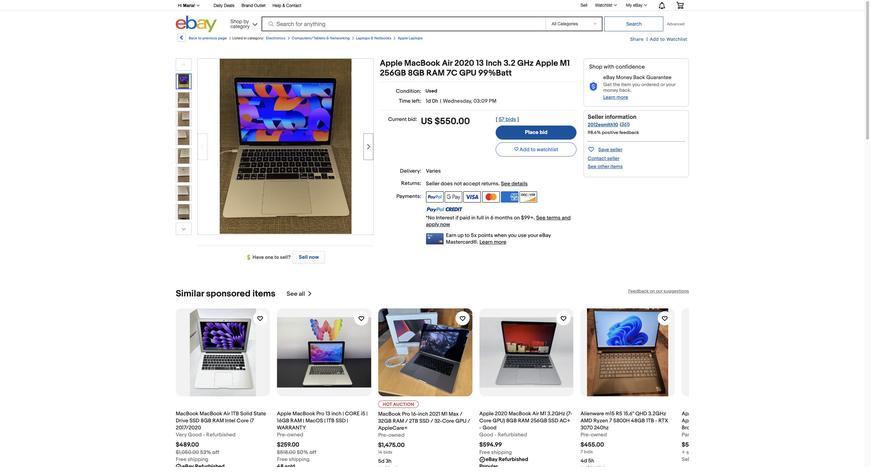 Task type: describe. For each thing, give the bounding box(es) containing it.
361
[[622, 121, 629, 127]]

2021
[[430, 411, 441, 418]]

condition:
[[396, 88, 422, 95]]

pre-owned text field for $455.00
[[581, 432, 608, 439]]

free shipping text field for 53%
[[176, 456, 209, 463]]

my ebay
[[627, 3, 643, 8]]

- up $594.99 text field
[[480, 425, 482, 431]]

free inside apple 2020 macbook air m1 3.2ghz (7- core gpu) 8gb ram 256gb ssd ac+ - good good - refurbished $594.99 free shipping
[[480, 449, 491, 456]]

5x
[[471, 232, 477, 239]]

$489.00
[[176, 442, 199, 449]]

brand
[[242, 3, 253, 8]]

/ left gpu)
[[468, 418, 471, 425]]

1tb inside 'macbook macbook air 1tb solid state drive ssd 8gb ram intel core i7 2017/2020 very good - refurbished $489.00 $1,050.00 53% off free shipping'
[[231, 411, 239, 417]]

back to previous page
[[189, 36, 227, 40]]

1 horizontal spatial in
[[472, 215, 476, 221]]

8gb inside 'macbook macbook air 1tb solid state drive ssd 8gb ram intel core i7 2017/2020 very good - refurbished $489.00 $1,050.00 53% off free shipping'
[[201, 418, 212, 424]]

computers/tablets
[[292, 36, 326, 40]]

my ebay link
[[623, 1, 651, 10]]

help & contact link
[[273, 2, 302, 10]]

ram inside the apple macbook pro 13 inch | core i5 | 16gb ram | macos | 1tb ssd | warranty pre-owned $259.00 $518.00 50% off free shipping
[[291, 418, 302, 424]]

earn up to 5x points when you use your ebay mastercard®.
[[446, 232, 551, 246]]

off inside the apple macbook pro 13 inch | core i5 | 16gb ram | macos | 1tb ssd | warranty pre-owned $259.00 $518.00 50% off free shipping
[[310, 449, 317, 456]]

all
[[299, 291, 305, 298]]

14
[[379, 450, 383, 455]]

inch inside the apple macbook pro 13 inch | core i5 | 16gb ram | macos | 1tb ssd | warranty pre-owned $259.00 $518.00 50% off free shipping
[[332, 411, 342, 417]]

items inside contact seller see other items
[[611, 164, 623, 170]]

pre- inside alienware m15 r5 15.6" qhd 3.2ghz amd ryzen 7 5800h 48gb 1tb - rtx 3070 240hz pre-owned $455.00 7 bids 4d 5h
[[581, 432, 591, 438]]

98.4%
[[588, 130, 602, 135]]

apple 2020 macbook pro 13" (256gb, apple m1,  8gb) laptop a2338. screen broken parts only $500.00 + shipping seller with a 100% positive feedback
[[682, 411, 773, 463]]

16-
[[412, 411, 418, 418]]

apple for apple laptops
[[398, 36, 408, 40]]

sponsored
[[206, 289, 251, 299]]

watchlist inside "share | add to watchlist"
[[667, 36, 688, 42]]

master card image
[[483, 191, 500, 203]]

seller for seller information
[[588, 114, 604, 121]]

| left macos
[[303, 418, 305, 424]]

time left:
[[399, 98, 422, 105]]

256gb inside apple macbook air 2020 13 inch 3.2 ghz apple m1 256gb 8gb ram 7c gpu 99%batt
[[380, 68, 406, 78]]

1 horizontal spatial 7
[[610, 418, 613, 424]]

pro for $500.00
[[736, 411, 744, 417]]

feedback inside apple 2020 macbook pro 13" (256gb, apple m1,  8gb) laptop a2338. screen broken parts only $500.00 + shipping seller with a 100% positive feedback
[[747, 456, 770, 463]]

add inside "share | add to watchlist"
[[651, 36, 659, 42]]

back.
[[620, 87, 632, 93]]

5d 3h text field
[[379, 458, 392, 465]]

7 bids text field
[[581, 449, 594, 455]]

3070
[[581, 425, 593, 431]]

bids inside alienware m15 r5 15.6" qhd 3.2ghz amd ryzen 7 5800h 48gb 1tb - rtx 3070 240hz pre-owned $455.00 7 bids 4d 5h
[[585, 449, 594, 455]]

on inside us $550.00 main content
[[514, 215, 520, 221]]

13 inside apple macbook air 2020 13 inch 3.2 ghz apple m1 256gb 8gb ram 7c gpu 99%batt
[[477, 58, 484, 68]]

1 vertical spatial now
[[309, 254, 319, 261]]

paypal image
[[426, 191, 444, 203]]

picture 5 of 10 image
[[176, 149, 191, 164]]

core inside hot auction macbook pro 16-inch 2021 m1 max / 32gb ram / 2tb ssd / 32-core gpu / applecare+ pre-owned $1,475.00 14 bids 5d 3h
[[443, 418, 455, 425]]

1d 0h | wednesday, 03:09 pm
[[426, 98, 497, 105]]

or
[[661, 82, 666, 88]]

shop by category banner
[[174, 0, 690, 34]]

50%
[[297, 449, 309, 456]]

inch inside hot auction macbook pro 16-inch 2021 m1 max / 32gb ram / 2tb ssd / 32-core gpu / applecare+ pre-owned $1,475.00 14 bids 5d 3h
[[418, 411, 429, 418]]

to inside "share | add to watchlist"
[[661, 36, 666, 42]]

(
[[621, 121, 622, 127]]

computers/tablets & networking link
[[292, 36, 350, 40]]

learn more
[[480, 239, 507, 246]]

ssd inside the apple macbook pro 13 inch | core i5 | 16gb ram | macos | 1tb ssd | warranty pre-owned $259.00 $518.00 50% off free shipping
[[336, 418, 346, 424]]

*no
[[426, 215, 435, 221]]

positive inside apple 2020 macbook pro 13" (256gb, apple m1,  8gb) laptop a2338. screen broken parts only $500.00 + shipping seller with a 100% positive feedback
[[726, 456, 746, 463]]

save seller
[[599, 147, 623, 153]]

intel
[[225, 418, 236, 424]]

see terms and apply now link
[[426, 215, 571, 228]]

similar
[[176, 289, 204, 299]]

macbook up very good - refurbished text field
[[200, 411, 222, 417]]

confidence
[[616, 64, 646, 70]]

qhd
[[636, 411, 648, 417]]

14 bids text field
[[379, 450, 393, 455]]

99%batt
[[479, 68, 512, 78]]

$99+.
[[522, 215, 536, 221]]

details
[[512, 181, 528, 187]]

32-
[[435, 418, 443, 425]]

owned inside alienware m15 r5 15.6" qhd 3.2ghz amd ryzen 7 5800h 48gb 1tb - rtx 3070 240hz pre-owned $455.00 7 bids 4d 5h
[[591, 432, 608, 438]]

- inside 'macbook macbook air 1tb solid state drive ssd 8gb ram intel core i7 2017/2020 very good - refurbished $489.00 $1,050.00 53% off free shipping'
[[203, 432, 205, 438]]

electronics
[[266, 36, 286, 40]]

mastercard®.
[[446, 239, 479, 246]]

| right share button
[[647, 36, 648, 42]]

category
[[231, 23, 250, 29]]

picture 3 of 10 image
[[176, 111, 191, 126]]

& for netbooks
[[371, 36, 374, 40]]

1tb inside the apple macbook pro 13 inch | core i5 | 16gb ram | macos | 1tb ssd | warranty pre-owned $259.00 $518.00 50% off free shipping
[[327, 418, 335, 424]]

category:
[[248, 36, 264, 40]]

hot auction macbook pro 16-inch 2021 m1 max / 32gb ram / 2tb ssd / 32-core gpu / applecare+ pre-owned $1,475.00 14 bids 5d 3h
[[379, 402, 471, 465]]

| right "i5"
[[367, 411, 368, 417]]

previous price $518.00 50% off text field
[[277, 449, 317, 456]]

sell for sell
[[581, 3, 588, 8]]

macbook up drive
[[176, 411, 199, 417]]

ssd inside apple 2020 macbook air m1 3.2ghz (7- core gpu) 8gb ram 256gb ssd ac+ - good good - refurbished $594.99 free shipping
[[549, 418, 559, 424]]

apple macbook air 2020 13 inch 3.2 ghz apple m1 256gb 8gb ram 7c gpu 99%batt - picture 1 of 10 image
[[220, 58, 352, 234]]

computers/tablets & networking
[[292, 36, 350, 40]]

picture 8 of 10 image
[[176, 204, 191, 220]]

16gb
[[277, 418, 290, 424]]

get
[[604, 82, 612, 88]]

Parts only text field
[[682, 432, 706, 439]]

2 laptops from the left
[[409, 36, 423, 40]]

2020 for good
[[495, 411, 508, 417]]

us
[[421, 116, 433, 127]]

0 horizontal spatial with
[[604, 64, 615, 70]]

free inside 'macbook macbook air 1tb solid state drive ssd 8gb ram intel core i7 2017/2020 very good - refurbished $489.00 $1,050.00 53% off free shipping'
[[176, 456, 187, 463]]

/ left 32-
[[431, 418, 434, 425]]

- up $594.99
[[495, 432, 497, 438]]

pro for /
[[402, 411, 410, 418]]

good up $594.99 text field
[[480, 432, 494, 438]]

seller for save
[[611, 147, 623, 153]]

sell now
[[299, 254, 319, 261]]

shipping inside 'macbook macbook air 1tb solid state drive ssd 8gb ram intel core i7 2017/2020 very good - refurbished $489.00 $1,050.00 53% off free shipping'
[[188, 456, 209, 463]]

0 horizontal spatial in
[[244, 36, 247, 40]]

paypal credit image
[[426, 207, 463, 213]]

1d
[[426, 98, 431, 105]]

$455.00 text field
[[581, 442, 605, 449]]

deals
[[224, 3, 235, 8]]

shipping inside the apple macbook pro 13 inch | core i5 | 16gb ram | macos | 1tb ssd | warranty pre-owned $259.00 $518.00 50% off free shipping
[[289, 456, 310, 463]]

ebay inside "ebay money back guarantee get the item you ordered or your money back. learn more"
[[604, 74, 616, 81]]

to inside "earn up to 5x points when you use your ebay mastercard®."
[[465, 232, 470, 239]]

learn inside us $550.00 main content
[[480, 239, 493, 246]]

learn more link for earn up to 5x points when you use your ebay mastercard®.
[[480, 239, 507, 246]]

guarantee
[[647, 74, 672, 81]]

100%
[[712, 456, 725, 463]]

to right one
[[275, 254, 279, 260]]

amd
[[581, 418, 593, 424]]

ebay money back guarantee get the item you ordered or your money back. learn more
[[604, 74, 676, 100]]

netbooks
[[375, 36, 392, 40]]

picture 7 of 10 image
[[176, 186, 191, 201]]

you inside "ebay money back guarantee get the item you ordered or your money back. learn more"
[[633, 82, 641, 88]]

pm
[[489, 98, 497, 105]]

$489.00 text field
[[176, 442, 199, 449]]

1tb inside alienware m15 r5 15.6" qhd 3.2ghz amd ryzen 7 5800h 48gb 1tb - rtx 3070 240hz pre-owned $455.00 7 bids 4d 5h
[[647, 418, 655, 424]]

air for 1tb
[[224, 411, 230, 417]]

see inside "link"
[[287, 291, 298, 298]]

applecare+
[[379, 425, 408, 432]]

positive inside seller information 2012esmith10 ( 361 ) 98.4% positive feedback
[[603, 130, 619, 135]]

have
[[253, 254, 264, 260]]

us $550.00
[[421, 116, 470, 127]]

.
[[499, 181, 500, 187]]

i7
[[250, 418, 254, 424]]

/ right max
[[460, 411, 463, 418]]

eBay Refurbished text field
[[486, 456, 529, 463]]

m1 inside apple macbook air 2020 13 inch 3.2 ghz apple m1 256gb 8gb ram 7c gpu 99%batt
[[560, 58, 570, 68]]

1 horizontal spatial on
[[650, 289, 656, 294]]

contact inside the account navigation
[[287, 3, 302, 8]]

daily
[[214, 3, 223, 8]]

broken
[[682, 425, 699, 431]]

48gb
[[632, 418, 646, 424]]

previous price $1,050.00 53% off text field
[[176, 449, 219, 456]]

share button
[[631, 36, 644, 43]]

| left the listed
[[230, 36, 231, 40]]

& for networking
[[327, 36, 330, 40]]

if
[[456, 215, 459, 221]]

brand outlet
[[242, 3, 266, 8]]

daily deals link
[[214, 2, 235, 10]]

networking
[[330, 36, 350, 40]]

a2338.
[[738, 418, 755, 424]]

pre-owned text field for $259.00
[[277, 432, 304, 439]]

your inside "earn up to 5x points when you use your ebay mastercard®."
[[528, 232, 539, 239]]

a
[[708, 456, 711, 463]]

m1 inside hot auction macbook pro 16-inch 2021 m1 max / 32gb ram / 2tb ssd / 32-core gpu / applecare+ pre-owned $1,475.00 14 bids 5d 3h
[[442, 411, 448, 418]]

drive
[[176, 418, 188, 424]]

3.2
[[504, 58, 516, 68]]

apple for apple macbook air 2020 13 inch 3.2 ghz apple m1 256gb 8gb ram 7c gpu 99%batt
[[380, 58, 403, 68]]

See all text field
[[287, 291, 305, 298]]

gpu inside apple macbook air 2020 13 inch 3.2 ghz apple m1 256gb 8gb ram 7c gpu 99%batt
[[460, 68, 477, 78]]

to inside button
[[531, 146, 536, 153]]

delivery:
[[400, 168, 422, 175]]

dollar sign image
[[247, 255, 253, 260]]

american express image
[[501, 191, 519, 203]]

refurbished inside text box
[[499, 456, 529, 463]]

with details__icon image
[[590, 82, 598, 91]]

m1 inside apple 2020 macbook air m1 3.2ghz (7- core gpu) 8gb ram 256gb ssd ac+ - good good - refurbished $594.99 free shipping
[[541, 411, 547, 417]]

ac+
[[560, 418, 571, 424]]

Very Good - Refurbished text field
[[176, 432, 236, 439]]

not
[[455, 181, 462, 187]]

pre- inside the apple macbook pro 13 inch | core i5 | 16gb ram | macos | 1tb ssd | warranty pre-owned $259.00 $518.00 50% off free shipping
[[277, 432, 287, 438]]

5800h
[[614, 418, 630, 424]]

maria
[[183, 3, 194, 8]]

to left the previous
[[198, 36, 202, 40]]

| down core
[[347, 418, 348, 424]]

2012esmith10 link
[[588, 122, 619, 128]]

more inside "ebay money back guarantee get the item you ordered or your money back. learn more"
[[617, 94, 629, 100]]

learn inside "ebay money back guarantee get the item you ordered or your money back. learn more"
[[604, 94, 616, 100]]

apple laptops
[[398, 36, 423, 40]]

max
[[449, 411, 459, 418]]

gpu)
[[493, 418, 506, 424]]

money
[[604, 87, 619, 93]]

picture 6 of 10 image
[[176, 167, 191, 182]]

apple for apple 2020 macbook air m1 3.2ghz (7- core gpu) 8gb ram 256gb ssd ac+ - good good - refurbished $594.99 free shipping
[[480, 411, 494, 417]]

back inside "ebay money back guarantee get the item you ordered or your money back. learn more"
[[634, 74, 646, 81]]

feedback
[[629, 289, 649, 294]]

13 inside the apple macbook pro 13 inch | core i5 | 16gb ram | macos | 1tb ssd | warranty pre-owned $259.00 $518.00 50% off free shipping
[[326, 411, 331, 417]]

5h
[[589, 458, 595, 465]]

8gb inside apple 2020 macbook air m1 3.2ghz (7- core gpu) 8gb ram 256gb ssd ac+ - good good - refurbished $594.99 free shipping
[[507, 418, 517, 424]]

1 laptops from the left
[[356, 36, 370, 40]]

pre- inside hot auction macbook pro 16-inch 2021 m1 max / 32gb ram / 2tb ssd / 32-core gpu / applecare+ pre-owned $1,475.00 14 bids 5d 3h
[[379, 432, 389, 439]]

seller for seller does not accept returns
[[426, 181, 440, 187]]



Task type: vqa. For each thing, say whether or not it's contained in the screenshot.
the left 'a'
no



Task type: locate. For each thing, give the bounding box(es) containing it.
0 vertical spatial feedback
[[620, 130, 640, 135]]

0 vertical spatial gpu
[[460, 68, 477, 78]]

0 horizontal spatial watchlist
[[596, 3, 613, 8]]

learn more link down money
[[604, 94, 629, 100]]

see left all
[[287, 291, 298, 298]]

pre-owned text field down warranty
[[277, 432, 304, 439]]

7 up 4d
[[581, 449, 584, 455]]

seller inside contact seller see other items
[[608, 156, 620, 162]]

8gb up condition:
[[408, 68, 425, 78]]

picture 1 of 10 image
[[177, 74, 191, 89]]

back to previous page link
[[177, 33, 227, 44]]

0 horizontal spatial on
[[514, 215, 520, 221]]

earn
[[446, 232, 457, 239]]

1 vertical spatial sell
[[299, 254, 308, 261]]

sell now link
[[291, 251, 325, 264]]

1 vertical spatial 13
[[326, 411, 331, 417]]

0 vertical spatial shop
[[231, 18, 242, 24]]

money
[[617, 74, 633, 81]]

add to watchlist button
[[496, 143, 577, 157]]

air inside apple macbook air 2020 13 inch 3.2 ghz apple m1 256gb 8gb ram 7c gpu 99%batt
[[442, 58, 453, 68]]

refurbished down gpu)
[[498, 432, 528, 438]]

positive right 100%
[[726, 456, 746, 463]]

2020 up m1,
[[698, 411, 710, 417]]

seller up 2012esmith10
[[588, 114, 604, 121]]

contact right help
[[287, 3, 302, 8]]

1 vertical spatial feedback
[[747, 456, 770, 463]]

state
[[254, 411, 266, 417]]

macbook inside apple 2020 macbook pro 13" (256gb, apple m1,  8gb) laptop a2338. screen broken parts only $500.00 + shipping seller with a 100% positive feedback
[[712, 411, 734, 417]]

2020 inside apple 2020 macbook air m1 3.2ghz (7- core gpu) 8gb ram 256gb ssd ac+ - good good - refurbished $594.99 free shipping
[[495, 411, 508, 417]]

current
[[389, 116, 407, 123]]

apple inside apple 2020 macbook air m1 3.2ghz (7- core gpu) 8gb ram 256gb ssd ac+ - good good - refurbished $594.99 free shipping
[[480, 411, 494, 417]]

contact seller see other items
[[588, 156, 623, 170]]

learn more link for ebay money back guarantee
[[604, 94, 629, 100]]

3.2ghz for refurbished
[[548, 411, 566, 417]]

0 horizontal spatial learn
[[480, 239, 493, 246]]

0 vertical spatial contact
[[287, 3, 302, 8]]

your
[[667, 82, 676, 88], [528, 232, 539, 239]]

ram left 7c
[[427, 68, 445, 78]]

pro left 16- at the bottom left
[[402, 411, 410, 418]]

m1
[[560, 58, 570, 68], [541, 411, 547, 417], [442, 411, 448, 418]]

more inside us $550.00 main content
[[494, 239, 507, 246]]

1 vertical spatial learn more link
[[480, 239, 507, 246]]

0 horizontal spatial back
[[189, 36, 197, 40]]

pre- up $259.00
[[277, 432, 287, 438]]

256gb left ac+
[[531, 418, 548, 424]]

| left core
[[343, 411, 344, 417]]

ebay right my
[[634, 3, 643, 8]]

bids left ]
[[506, 116, 517, 123]]

see right "."
[[501, 181, 511, 187]]

macbook inside apple 2020 macbook air m1 3.2ghz (7- core gpu) 8gb ram 256gb ssd ac+ - good good - refurbished $594.99 free shipping
[[509, 411, 532, 417]]

1 horizontal spatial you
[[633, 82, 641, 88]]

gpu
[[460, 68, 477, 78], [456, 418, 467, 425]]

good for $489.00
[[188, 432, 202, 438]]

macbook up macos
[[293, 411, 315, 417]]

i5
[[361, 411, 366, 417]]

ram up "applecare+"
[[393, 418, 405, 425]]

electronics link
[[266, 36, 286, 40]]

used
[[426, 88, 438, 94]]

256gb inside apple 2020 macbook air m1 3.2ghz (7- core gpu) 8gb ram 256gb ssd ac+ - good good - refurbished $594.99 free shipping
[[531, 418, 548, 424]]

2 3.2ghz from the left
[[649, 411, 667, 417]]

$500.00 text field
[[682, 442, 706, 449]]

share | add to watchlist
[[631, 36, 688, 42]]

positive down 2012esmith10 link on the top right
[[603, 130, 619, 135]]

1 horizontal spatial laptops
[[409, 36, 423, 40]]

pro inside hot auction macbook pro 16-inch 2021 m1 max / 32gb ram / 2tb ssd / 32-core gpu / applecare+ pre-owned $1,475.00 14 bids 5d 3h
[[402, 411, 410, 418]]

ssd inside hot auction macbook pro 16-inch 2021 m1 max / 32gb ram / 2tb ssd / 32-core gpu / applecare+ pre-owned $1,475.00 14 bids 5d 3h
[[420, 418, 430, 425]]

apple
[[398, 36, 408, 40], [380, 58, 403, 68], [536, 58, 559, 68], [277, 411, 292, 417], [480, 411, 494, 417], [682, 411, 697, 417], [682, 418, 697, 424]]

ssd up 2017/2020
[[190, 418, 200, 424]]

pre- down "applecare+"
[[379, 432, 389, 439]]

shop by category
[[231, 18, 250, 29]]

Search for anything text field
[[263, 17, 545, 31]]

feedback
[[620, 130, 640, 135], [747, 456, 770, 463]]

see inside contact seller see other items
[[588, 164, 597, 170]]

1 vertical spatial gpu
[[456, 418, 467, 425]]

0 horizontal spatial items
[[253, 289, 276, 299]]

0 horizontal spatial pre-
[[277, 432, 287, 438]]

similar sponsored items
[[176, 289, 276, 299]]

0 vertical spatial back
[[189, 36, 197, 40]]

the
[[614, 82, 621, 88]]

core inside 'macbook macbook air 1tb solid state drive ssd 8gb ram intel core i7 2017/2020 very good - refurbished $489.00 $1,050.00 53% off free shipping'
[[237, 418, 249, 424]]

auction
[[394, 402, 415, 408]]

refurbished down intel
[[206, 432, 236, 438]]

0 vertical spatial 7
[[610, 418, 613, 424]]

seller inside seller information 2012esmith10 ( 361 ) 98.4% positive feedback
[[588, 114, 604, 121]]

seller inside button
[[611, 147, 623, 153]]

- left rtx
[[656, 418, 658, 424]]

ram left intel
[[213, 418, 224, 424]]

& for contact
[[283, 3, 285, 8]]

when
[[495, 232, 507, 239]]

1tb up intel
[[231, 411, 239, 417]]

seller down varies
[[426, 181, 440, 187]]

None submit
[[605, 17, 664, 31]]

ordered
[[642, 82, 660, 88]]

| inside us $550.00 main content
[[440, 98, 442, 105]]

0 horizontal spatial 3.2ghz
[[548, 411, 566, 417]]

1 vertical spatial seller
[[608, 156, 620, 162]]

0 horizontal spatial air
[[224, 411, 230, 417]]

owned down 240hz at the right bottom of page
[[591, 432, 608, 438]]

0 vertical spatial now
[[441, 221, 450, 228]]

apple for apple 2020 macbook pro 13" (256gb, apple m1,  8gb) laptop a2338. screen broken parts only $500.00 + shipping seller with a 100% positive feedback
[[682, 411, 697, 417]]

hi
[[178, 3, 182, 8]]

0 horizontal spatial add
[[520, 146, 530, 153]]

13
[[477, 58, 484, 68], [326, 411, 331, 417]]

bids inside hot auction macbook pro 16-inch 2021 m1 max / 32gb ram / 2tb ssd / 32-core gpu / applecare+ pre-owned $1,475.00 14 bids 5d 3h
[[384, 450, 393, 455]]

laptops & netbooks
[[356, 36, 392, 40]]

watchlist link
[[592, 1, 621, 10]]

3.2ghz inside apple 2020 macbook air m1 3.2ghz (7- core gpu) 8gb ram 256gb ssd ac+ - good good - refurbished $594.99 free shipping
[[548, 411, 566, 417]]

off inside 'macbook macbook air 1tb solid state drive ssd 8gb ram intel core i7 2017/2020 very good - refurbished $489.00 $1,050.00 53% off free shipping'
[[213, 449, 219, 456]]

with left a
[[697, 456, 707, 463]]

gpu down max
[[456, 418, 467, 425]]

free shipping text field down $594.99 text field
[[480, 449, 512, 456]]

8gb inside apple macbook air 2020 13 inch 3.2 ghz apple m1 256gb 8gb ram 7c gpu 99%batt
[[408, 68, 425, 78]]

1 horizontal spatial now
[[441, 221, 450, 228]]

items right other
[[611, 164, 623, 170]]

1 horizontal spatial feedback
[[747, 456, 770, 463]]

7c
[[447, 68, 458, 78]]

Free shipping text field
[[480, 449, 512, 456], [176, 456, 209, 463], [277, 456, 310, 463]]

owned down warranty
[[287, 432, 304, 438]]

1 vertical spatial items
[[253, 289, 276, 299]]

ssd down core
[[336, 418, 346, 424]]

us $550.00 main content
[[380, 58, 578, 246]]

1 vertical spatial with
[[697, 456, 707, 463]]

more down the back.
[[617, 94, 629, 100]]

gpu right 7c
[[460, 68, 477, 78]]

laptops left netbooks
[[356, 36, 370, 40]]

0 horizontal spatial 256gb
[[380, 68, 406, 78]]

very
[[176, 432, 187, 438]]

0 horizontal spatial shop
[[231, 18, 242, 24]]

to left the 5x
[[465, 232, 470, 239]]

1tb right macos
[[327, 418, 335, 424]]

/ left 2tb
[[406, 418, 408, 425]]

time
[[399, 98, 411, 105]]

None text field
[[277, 463, 295, 467], [379, 465, 404, 467], [277, 463, 295, 467], [379, 465, 404, 467]]

8gb up very good - refurbished text field
[[201, 418, 212, 424]]

air inside apple 2020 macbook air m1 3.2ghz (7- core gpu) 8gb ram 256gb ssd ac+ - good good - refurbished $594.99 free shipping
[[533, 411, 539, 417]]

pro left 13" on the right bottom
[[736, 411, 744, 417]]

seller for contact
[[608, 156, 620, 162]]

shop inside shop by category
[[231, 18, 242, 24]]

1 vertical spatial 7
[[581, 449, 584, 455]]

our
[[657, 289, 663, 294]]

shipping down 53%
[[188, 456, 209, 463]]

ssd inside 'macbook macbook air 1tb solid state drive ssd 8gb ram intel core i7 2017/2020 very good - refurbished $489.00 $1,050.00 53% off free shipping'
[[190, 418, 200, 424]]

your inside "ebay money back guarantee get the item you ordered or your money back. learn more"
[[667, 82, 676, 88]]

help
[[273, 3, 282, 8]]

$259.00 text field
[[277, 442, 300, 449]]

macbook inside hot auction macbook pro 16-inch 2021 m1 max / 32gb ram / 2tb ssd / 32-core gpu / applecare+ pre-owned $1,475.00 14 bids 5d 3h
[[379, 411, 401, 418]]

1 3.2ghz from the left
[[548, 411, 566, 417]]

1 horizontal spatial add
[[651, 36, 659, 42]]

3.2ghz for $455.00
[[649, 411, 667, 417]]

1 horizontal spatial items
[[611, 164, 623, 170]]

0h
[[432, 98, 439, 105]]

& left networking
[[327, 36, 330, 40]]

inch left '2021'
[[418, 411, 429, 418]]

1 horizontal spatial learn
[[604, 94, 616, 100]]

sell for sell now
[[299, 254, 308, 261]]

sell?
[[280, 254, 291, 260]]

watchlist inside the account navigation
[[596, 3, 613, 8]]

0 horizontal spatial &
[[283, 3, 285, 8]]

macbook inside the apple macbook pro 13 inch | core i5 | 16gb ram | macos | 1tb ssd | warranty pre-owned $259.00 $518.00 50% off free shipping
[[293, 411, 315, 417]]

learn
[[604, 94, 616, 100], [480, 239, 493, 246]]

1 horizontal spatial 3.2ghz
[[649, 411, 667, 417]]

save seller button
[[588, 145, 623, 153]]

0 horizontal spatial free shipping text field
[[176, 456, 209, 463]]

hi maria !
[[178, 3, 195, 8]]

feedback on our suggestions link
[[629, 289, 690, 294]]

2020 for $500.00
[[698, 411, 710, 417]]

core inside apple 2020 macbook air m1 3.2ghz (7- core gpu) 8gb ram 256gb ssd ac+ - good good - refurbished $594.99 free shipping
[[480, 418, 492, 424]]

feedback on our suggestions
[[629, 289, 690, 294]]

help & contact
[[273, 3, 302, 8]]

pro up macos
[[317, 411, 325, 417]]

item
[[622, 82, 632, 88]]

ebay inside "earn up to 5x points when you use your ebay mastercard®."
[[540, 232, 551, 239]]

2 horizontal spatial pre-
[[581, 432, 591, 438]]

Pre-owned text field
[[277, 432, 304, 439], [581, 432, 608, 439], [379, 432, 405, 439]]

& left netbooks
[[371, 36, 374, 40]]

in left full
[[472, 215, 476, 221]]

you inside "earn up to 5x points when you use your ebay mastercard®."
[[509, 232, 517, 239]]

1 horizontal spatial air
[[442, 58, 453, 68]]

ghz
[[518, 58, 534, 68]]

refurbished down good - refurbished text field
[[499, 456, 529, 463]]

more right points
[[494, 239, 507, 246]]

7 down m15
[[610, 418, 613, 424]]

03:09
[[474, 98, 488, 105]]

1 vertical spatial add
[[520, 146, 530, 153]]

1 off from the left
[[213, 449, 219, 456]]

2 horizontal spatial 2020
[[698, 411, 710, 417]]

0 vertical spatial with
[[604, 64, 615, 70]]

0 horizontal spatial 7
[[581, 449, 584, 455]]

shipping down 50% on the left bottom of page
[[289, 456, 310, 463]]

one
[[265, 254, 274, 260]]

seller right save
[[611, 147, 623, 153]]

apple inside the apple macbook pro 13 inch | core i5 | 16gb ram | macos | 1tb ssd | warranty pre-owned $259.00 $518.00 50% off free shipping
[[277, 411, 292, 417]]

pre-owned text field down "applecare+"
[[379, 432, 405, 439]]

2 off from the left
[[310, 449, 317, 456]]

3.2ghz inside alienware m15 r5 15.6" qhd 3.2ghz amd ryzen 7 5800h 48gb 1tb - rtx 3070 240hz pre-owned $455.00 7 bids 4d 5h
[[649, 411, 667, 417]]

- up 53%
[[203, 432, 205, 438]]

8gb right gpu)
[[507, 418, 517, 424]]

1 horizontal spatial your
[[667, 82, 676, 88]]

& inside help & contact link
[[283, 3, 285, 8]]

0 horizontal spatial off
[[213, 449, 219, 456]]

with up the get
[[604, 64, 615, 70]]

1 horizontal spatial pre-owned text field
[[379, 432, 405, 439]]

discover image
[[520, 191, 538, 203]]

bids inside us $550.00 main content
[[506, 116, 517, 123]]

sell left watchlist link
[[581, 3, 588, 8]]

inch
[[332, 411, 342, 417], [418, 411, 429, 418]]

- inside alienware m15 r5 15.6" qhd 3.2ghz amd ryzen 7 5800h 48gb 1tb - rtx 3070 240hz pre-owned $455.00 7 bids 4d 5h
[[656, 418, 658, 424]]

0 vertical spatial learn
[[604, 94, 616, 100]]

macbook
[[405, 58, 441, 68], [176, 411, 199, 417], [200, 411, 222, 417], [293, 411, 315, 417], [509, 411, 532, 417], [712, 411, 734, 417], [379, 411, 401, 418]]

free down $594.99 text field
[[480, 449, 491, 456]]

Seller with a 100% positive feedback text field
[[682, 456, 770, 463]]

4d 5h text field
[[581, 458, 595, 465]]

| right macos
[[325, 418, 326, 424]]

in
[[244, 36, 247, 40], [472, 215, 476, 221], [486, 215, 490, 221]]

visa image
[[464, 191, 482, 203]]

0 vertical spatial your
[[667, 82, 676, 88]]

1tb down qhd
[[647, 418, 655, 424]]

0 vertical spatial add
[[651, 36, 659, 42]]

gpu inside hot auction macbook pro 16-inch 2021 m1 max / 32gb ram / 2tb ssd / 32-core gpu / applecare+ pre-owned $1,475.00 14 bids 5d 3h
[[456, 418, 467, 425]]

0 vertical spatial watchlist
[[596, 3, 613, 8]]

to down advanced link
[[661, 36, 666, 42]]

seller inside apple 2020 macbook pro 13" (256gb, apple m1,  8gb) laptop a2338. screen broken parts only $500.00 + shipping seller with a 100% positive feedback
[[682, 456, 696, 463]]

ram inside hot auction macbook pro 16-inch 2021 m1 max / 32gb ram / 2tb ssd / 32-core gpu / applecare+ pre-owned $1,475.00 14 bids 5d 3h
[[393, 418, 405, 425]]

2 horizontal spatial pre-owned text field
[[581, 432, 608, 439]]

inch left core
[[332, 411, 342, 417]]

1 horizontal spatial 256gb
[[531, 418, 548, 424]]

None text field
[[182, 463, 225, 467], [480, 463, 498, 467], [581, 465, 606, 467], [182, 463, 225, 467], [480, 463, 498, 467], [581, 465, 606, 467]]

0 horizontal spatial owned
[[287, 432, 304, 438]]

1 vertical spatial seller
[[426, 181, 440, 187]]

shipping inside apple 2020 macbook pro 13" (256gb, apple m1,  8gb) laptop a2338. screen broken parts only $500.00 + shipping seller with a 100% positive feedback
[[687, 449, 708, 456]]

apple for apple macbook pro 13 inch | core i5 | 16gb ram | macos | 1tb ssd | warranty pre-owned $259.00 $518.00 50% off free shipping
[[277, 411, 292, 417]]

shipping inside apple 2020 macbook air m1 3.2ghz (7- core gpu) 8gb ram 256gb ssd ac+ - good good - refurbished $594.99 free shipping
[[492, 449, 512, 456]]

0 horizontal spatial positive
[[603, 130, 619, 135]]

1 horizontal spatial free shipping text field
[[277, 456, 310, 463]]

pre- down the 3070
[[581, 432, 591, 438]]

1 vertical spatial watchlist
[[667, 36, 688, 42]]

none submit inside shop by category banner
[[605, 17, 664, 31]]

2020 inside apple macbook air 2020 13 inch 3.2 ghz apple m1 256gb 8gb ram 7c gpu 99%batt
[[455, 58, 475, 68]]

1 horizontal spatial 2020
[[495, 411, 508, 417]]

1 vertical spatial your
[[528, 232, 539, 239]]

seller down the save seller
[[608, 156, 620, 162]]

pro inside the apple macbook pro 13 inch | core i5 | 16gb ram | macos | 1tb ssd | warranty pre-owned $259.00 $518.00 50% off free shipping
[[317, 411, 325, 417]]

now up earn
[[441, 221, 450, 228]]

back up ordered
[[634, 74, 646, 81]]

on
[[514, 215, 520, 221], [650, 289, 656, 294]]

0 vertical spatial learn more link
[[604, 94, 629, 100]]

refurbished inside apple 2020 macbook air m1 3.2ghz (7- core gpu) 8gb ram 256gb ssd ac+ - good good - refurbished $594.99 free shipping
[[498, 432, 528, 438]]

good down gpu)
[[483, 425, 497, 431]]

see details link
[[501, 181, 528, 187]]

0 horizontal spatial your
[[528, 232, 539, 239]]

0 vertical spatial on
[[514, 215, 520, 221]]

1 horizontal spatial pre-
[[379, 432, 389, 439]]

bids
[[506, 116, 517, 123], [585, 449, 594, 455], [384, 450, 393, 455]]

3.2ghz up rtx
[[649, 411, 667, 417]]

sell right sell?
[[299, 254, 308, 261]]

$1,475.00 text field
[[379, 442, 405, 449]]

account navigation
[[174, 0, 690, 11]]

picture 4 of 10 image
[[176, 130, 191, 145]]

ram inside apple macbook air 2020 13 inch 3.2 ghz apple m1 256gb 8gb ram 7c gpu 99%batt
[[427, 68, 445, 78]]

2 horizontal spatial seller
[[682, 456, 696, 463]]

1 vertical spatial shop
[[590, 64, 603, 70]]

0 horizontal spatial learn more link
[[480, 239, 507, 246]]

on left "our" on the bottom
[[650, 289, 656, 294]]

pre-owned text field up "$455.00" text box
[[581, 432, 608, 439]]

add inside add to watchlist button
[[520, 146, 530, 153]]

refurbished inside 'macbook macbook air 1tb solid state drive ssd 8gb ram intel core i7 2017/2020 very good - refurbished $489.00 $1,050.00 53% off free shipping'
[[206, 432, 236, 438]]

ebay mastercard image
[[426, 233, 444, 245]]

core down solid
[[237, 418, 249, 424]]

shop for shop with confidence
[[590, 64, 603, 70]]

pro inside apple 2020 macbook pro 13" (256gb, apple m1,  8gb) laptop a2338. screen broken parts only $500.00 + shipping seller with a 100% positive feedback
[[736, 411, 744, 417]]

2 horizontal spatial &
[[371, 36, 374, 40]]

months
[[495, 215, 513, 221]]

1 horizontal spatial shop
[[590, 64, 603, 70]]

13 left core
[[326, 411, 331, 417]]

free inside the apple macbook pro 13 inch | core i5 | 16gb ram | macos | 1tb ssd | warranty pre-owned $259.00 $518.00 50% off free shipping
[[277, 456, 288, 463]]

your shopping cart image
[[677, 2, 685, 9]]

items left the see all text field
[[253, 289, 276, 299]]

place bid
[[526, 129, 548, 136]]

macbook up good - refurbished text field
[[509, 411, 532, 417]]

1 horizontal spatial pro
[[402, 411, 410, 418]]

2020 inside apple 2020 macbook pro 13" (256gb, apple m1,  8gb) laptop a2338. screen broken parts only $500.00 + shipping seller with a 100% positive feedback
[[698, 411, 710, 417]]

ryzen
[[594, 418, 609, 424]]

1 horizontal spatial owned
[[389, 432, 405, 439]]

Good - Refurbished text field
[[480, 432, 528, 439]]

shop up with details__icon
[[590, 64, 603, 70]]

0 horizontal spatial 1tb
[[231, 411, 239, 417]]

you
[[633, 82, 641, 88], [509, 232, 517, 239]]

1 vertical spatial on
[[650, 289, 656, 294]]

contact
[[287, 3, 302, 8], [588, 156, 607, 162]]

&
[[283, 3, 285, 8], [327, 36, 330, 40], [371, 36, 374, 40]]

information
[[605, 114, 637, 121]]

256gb
[[380, 68, 406, 78], [531, 418, 548, 424]]

2020 left inch
[[455, 58, 475, 68]]

your right use
[[528, 232, 539, 239]]

feedback inside seller information 2012esmith10 ( 361 ) 98.4% positive feedback
[[620, 130, 640, 135]]

2 horizontal spatial in
[[486, 215, 490, 221]]

m15
[[606, 411, 615, 417]]

2 horizontal spatial free
[[480, 449, 491, 456]]

2 horizontal spatial bids
[[585, 449, 594, 455]]

1 horizontal spatial more
[[617, 94, 629, 100]]

0 horizontal spatial now
[[309, 254, 319, 261]]

1 horizontal spatial 1tb
[[327, 418, 335, 424]]

0 horizontal spatial free
[[176, 456, 187, 463]]

google pay image
[[445, 191, 463, 203]]

0 vertical spatial more
[[617, 94, 629, 100]]

ebay inside text box
[[486, 456, 498, 463]]

57
[[499, 116, 505, 123]]

picture 2 of 10 image
[[176, 93, 191, 108]]

hot
[[383, 402, 392, 408]]

see left terms
[[537, 215, 546, 221]]

1 horizontal spatial bids
[[506, 116, 517, 123]]

free down $1,050.00
[[176, 456, 187, 463]]

4d
[[581, 458, 588, 465]]

ram inside apple 2020 macbook air m1 3.2ghz (7- core gpu) 8gb ram 256gb ssd ac+ - good good - refurbished $594.99 free shipping
[[519, 418, 530, 424]]

)
[[629, 121, 630, 127]]

air for 2020
[[442, 58, 453, 68]]

2 vertical spatial seller
[[682, 456, 696, 463]]

back left the previous
[[189, 36, 197, 40]]

ebay inside 'link'
[[634, 3, 643, 8]]

0 horizontal spatial pro
[[317, 411, 325, 417]]

now inside 'see terms and apply now'
[[441, 221, 450, 228]]

add right share
[[651, 36, 659, 42]]

good inside 'macbook macbook air 1tb solid state drive ssd 8gb ram intel core i7 2017/2020 very good - refurbished $489.00 $1,050.00 53% off free shipping'
[[188, 432, 202, 438]]

1 horizontal spatial &
[[327, 36, 330, 40]]

wednesday,
[[443, 98, 473, 105]]

core left gpu)
[[480, 418, 492, 424]]

ebay refurbished
[[486, 456, 529, 463]]

rtx
[[659, 418, 669, 424]]

add down place
[[520, 146, 530, 153]]

0 horizontal spatial core
[[237, 418, 249, 424]]

up
[[458, 232, 464, 239]]

off right 50% on the left bottom of page
[[310, 449, 317, 456]]

sell link
[[578, 3, 591, 8]]

ram inside 'macbook macbook air 1tb solid state drive ssd 8gb ram intel core i7 2017/2020 very good - refurbished $489.00 $1,050.00 53% off free shipping'
[[213, 418, 224, 424]]

$594.99 text field
[[480, 442, 503, 449]]

1 horizontal spatial off
[[310, 449, 317, 456]]

2 horizontal spatial m1
[[560, 58, 570, 68]]

learn down money
[[604, 94, 616, 100]]

1 horizontal spatial inch
[[418, 411, 429, 418]]

shop with confidence
[[590, 64, 646, 70]]

0 vertical spatial items
[[611, 164, 623, 170]]

bid:
[[408, 116, 418, 123]]

1 horizontal spatial core
[[443, 418, 455, 425]]

owned inside the apple macbook pro 13 inch | core i5 | 16gb ram | macos | 1tb ssd | warranty pre-owned $259.00 $518.00 50% off free shipping
[[287, 432, 304, 438]]

& right help
[[283, 3, 285, 8]]

see inside 'see terms and apply now'
[[537, 215, 546, 221]]

2 horizontal spatial free shipping text field
[[480, 449, 512, 456]]

owned inside hot auction macbook pro 16-inch 2021 m1 max / 32gb ram / 2tb ssd / 32-core gpu / applecare+ pre-owned $1,475.00 14 bids 5d 3h
[[389, 432, 405, 439]]

air inside 'macbook macbook air 1tb solid state drive ssd 8gb ram intel core i7 2017/2020 very good - refurbished $489.00 $1,050.00 53% off free shipping'
[[224, 411, 230, 417]]

other
[[598, 164, 610, 170]]

sell inside the account navigation
[[581, 3, 588, 8]]

$1,475.00
[[379, 442, 405, 449]]

varies
[[426, 168, 441, 175]]

+ shipping text field
[[682, 449, 708, 456]]

-
[[656, 418, 658, 424], [480, 425, 482, 431], [203, 432, 205, 438], [495, 432, 497, 438]]

with inside apple 2020 macbook pro 13" (256gb, apple m1,  8gb) laptop a2338. screen broken parts only $500.00 + shipping seller with a 100% positive feedback
[[697, 456, 707, 463]]

0 vertical spatial seller
[[588, 114, 604, 121]]

2tb
[[410, 418, 419, 425]]

shipping down $500.00 text box
[[687, 449, 708, 456]]

macbook inside apple macbook air 2020 13 inch 3.2 ghz apple m1 256gb 8gb ram 7c gpu 99%batt
[[405, 58, 441, 68]]

free shipping text field for $259.00
[[277, 456, 310, 463]]

suggestions
[[664, 289, 690, 294]]

0 vertical spatial 13
[[477, 58, 484, 68]]

listed
[[233, 36, 243, 40]]

2 horizontal spatial core
[[480, 418, 492, 424]]

1 vertical spatial 256gb
[[531, 418, 548, 424]]

seller inside us $550.00 main content
[[426, 181, 440, 187]]

contact inside contact seller see other items
[[588, 156, 607, 162]]

place
[[526, 129, 539, 136]]

only
[[696, 432, 706, 438]]

free down $518.00
[[277, 456, 288, 463]]

13"
[[745, 411, 751, 417]]

1 vertical spatial contact
[[588, 156, 607, 162]]

watchlist right sell link
[[596, 3, 613, 8]]

pre-owned text field for $1,475.00
[[379, 432, 405, 439]]

shop for shop by category
[[231, 18, 242, 24]]

bids down $455.00
[[585, 449, 594, 455]]

good for refurbished
[[483, 425, 497, 431]]



